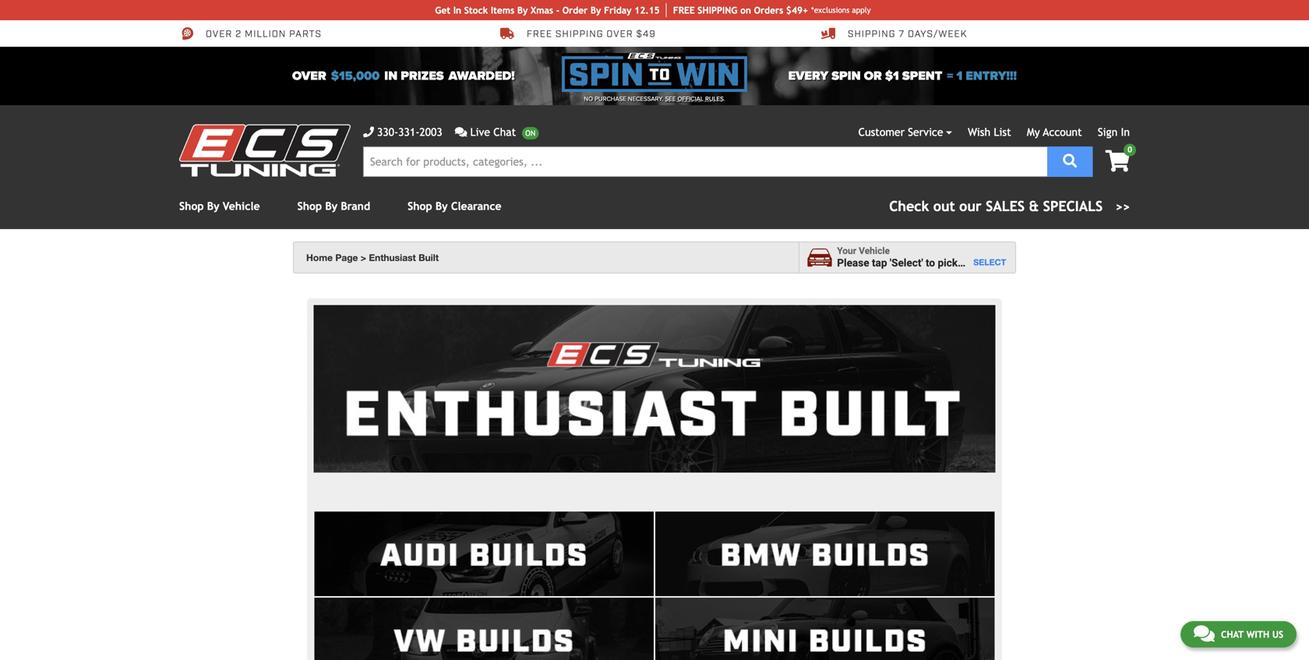 Task type: describe. For each thing, give the bounding box(es) containing it.
items
[[491, 5, 514, 16]]

shop for shop by clearance
[[408, 200, 432, 212]]

shop by brand
[[297, 200, 370, 212]]

customer service
[[858, 126, 943, 138]]

Search text field
[[363, 146, 1047, 177]]

live chat
[[470, 126, 516, 138]]

by for shop by vehicle
[[207, 200, 219, 212]]

330-
[[377, 126, 398, 138]]

sign in link
[[1098, 126, 1130, 138]]

entry!!!
[[966, 69, 1017, 83]]

see official rules link
[[665, 94, 724, 104]]

chat with us link
[[1180, 621, 1297, 648]]

enthusiast built
[[369, 252, 439, 263]]

customer service button
[[858, 124, 952, 140]]

1 vertical spatial chat
[[1221, 629, 1244, 640]]

*exclusions apply link
[[811, 4, 871, 16]]

my
[[1027, 126, 1040, 138]]

with
[[1246, 629, 1269, 640]]

in
[[384, 69, 398, 83]]

comments image
[[1194, 624, 1215, 643]]

ecs tuning image
[[179, 124, 351, 177]]

by for shop by clearance
[[435, 200, 448, 212]]

brand
[[341, 200, 370, 212]]

please
[[837, 257, 869, 269]]

7
[[899, 28, 905, 40]]

shipping 7 days/week link
[[821, 26, 967, 41]]

wish list link
[[968, 126, 1011, 138]]

necessary.
[[628, 95, 664, 103]]

my account link
[[1027, 126, 1082, 138]]

over
[[607, 28, 633, 40]]

2003
[[419, 126, 442, 138]]

over for over 2 million parts
[[206, 28, 232, 40]]

official
[[678, 95, 704, 103]]

clearance
[[451, 200, 501, 212]]

shop by brand link
[[297, 200, 370, 212]]

ping
[[717, 5, 738, 16]]

days/week
[[908, 28, 967, 40]]

shopping cart image
[[1105, 150, 1130, 172]]

your vehicle please tap 'select' to pick a vehicle
[[837, 246, 1003, 269]]

orders
[[754, 5, 783, 16]]

home page
[[306, 252, 358, 263]]

built
[[419, 252, 439, 263]]

free shipping over $49
[[527, 28, 656, 40]]

sign
[[1098, 126, 1118, 138]]

shop by clearance
[[408, 200, 501, 212]]

no
[[584, 95, 593, 103]]

stock
[[464, 5, 488, 16]]

specials
[[1043, 198, 1103, 214]]

search image
[[1063, 154, 1077, 168]]

-
[[556, 5, 560, 16]]

0 link
[[1093, 144, 1136, 173]]

page
[[335, 252, 358, 263]]

spin
[[832, 69, 861, 83]]

shop by clearance link
[[408, 200, 501, 212]]

in for sign
[[1121, 126, 1130, 138]]

$15,000
[[331, 69, 380, 83]]

sales & specials
[[986, 198, 1103, 214]]

every
[[788, 69, 828, 83]]

ecs tuning 'spin to win' contest logo image
[[562, 53, 747, 92]]

&
[[1029, 198, 1039, 214]]

over 2 million parts
[[206, 28, 322, 40]]

your
[[837, 246, 856, 256]]

shop for shop by brand
[[297, 200, 322, 212]]

customer
[[858, 126, 905, 138]]

by for shop by brand
[[325, 200, 338, 212]]

shipping 7 days/week
[[848, 28, 967, 40]]

$49+
[[786, 5, 808, 16]]

shop by vehicle link
[[179, 200, 260, 212]]

comments image
[[455, 127, 467, 138]]

'select'
[[890, 257, 923, 269]]



Task type: vqa. For each thing, say whether or not it's contained in the screenshot.
Your
yes



Task type: locate. For each thing, give the bounding box(es) containing it.
sales
[[986, 198, 1025, 214]]

0 horizontal spatial vehicle
[[223, 200, 260, 212]]

over $15,000 in prizes
[[292, 69, 444, 83]]

12.15
[[634, 5, 660, 16]]

over down parts
[[292, 69, 326, 83]]

0 vertical spatial chat
[[493, 126, 516, 138]]

in for get
[[453, 5, 461, 16]]

shop for shop by vehicle
[[179, 200, 204, 212]]

or
[[864, 69, 882, 83]]

1 horizontal spatial chat
[[1221, 629, 1244, 640]]

0 vertical spatial vehicle
[[223, 200, 260, 212]]

over inside over 2 million parts link
[[206, 28, 232, 40]]

1 vertical spatial in
[[1121, 126, 1130, 138]]

sign in
[[1098, 126, 1130, 138]]

pick
[[938, 257, 958, 269]]

wish list
[[968, 126, 1011, 138]]

service
[[908, 126, 943, 138]]

list
[[994, 126, 1011, 138]]

shop by vehicle
[[179, 200, 260, 212]]

friday
[[604, 5, 632, 16]]

in right get on the left top
[[453, 5, 461, 16]]

vehicle inside your vehicle please tap 'select' to pick a vehicle
[[859, 246, 890, 256]]

to
[[926, 257, 935, 269]]

=
[[947, 69, 953, 83]]

parts
[[289, 28, 322, 40]]

chat
[[493, 126, 516, 138], [1221, 629, 1244, 640]]

by right order
[[591, 5, 601, 16]]

sales & specials link
[[889, 196, 1130, 217]]

2 shop from the left
[[297, 200, 322, 212]]

0 horizontal spatial chat
[[493, 126, 516, 138]]

2 horizontal spatial shop
[[408, 200, 432, 212]]

0 horizontal spatial in
[[453, 5, 461, 16]]

1 horizontal spatial over
[[292, 69, 326, 83]]

vehicle up tap
[[859, 246, 890, 256]]

on
[[740, 5, 751, 16]]

home page link
[[306, 252, 366, 263]]

0 horizontal spatial shop
[[179, 200, 204, 212]]

get
[[435, 5, 450, 16]]

3 shop from the left
[[408, 200, 432, 212]]

shop
[[179, 200, 204, 212], [297, 200, 322, 212], [408, 200, 432, 212]]

over
[[206, 28, 232, 40], [292, 69, 326, 83]]

0 vertical spatial in
[[453, 5, 461, 16]]

in
[[453, 5, 461, 16], [1121, 126, 1130, 138]]

vehicle
[[969, 257, 1003, 269]]

330-331-2003
[[377, 126, 442, 138]]

1 vertical spatial over
[[292, 69, 326, 83]]

0 horizontal spatial over
[[206, 28, 232, 40]]

shipping
[[848, 28, 896, 40]]

over left 2 at the left
[[206, 28, 232, 40]]

us
[[1272, 629, 1283, 640]]

by left xmas
[[517, 5, 528, 16]]

select link
[[973, 257, 1006, 267]]

home
[[306, 252, 333, 263]]

every spin or $1 spent = 1 entry!!!
[[788, 69, 1017, 83]]

1 vertical spatial vehicle
[[859, 246, 890, 256]]

live
[[470, 126, 490, 138]]

vehicle down ecs tuning image
[[223, 200, 260, 212]]

my account
[[1027, 126, 1082, 138]]

1
[[957, 69, 963, 83]]

free
[[527, 28, 553, 40]]

over 2 million parts link
[[179, 26, 322, 41]]

apply
[[852, 5, 871, 14]]

free ship ping on orders $49+ *exclusions apply
[[673, 5, 871, 16]]

.
[[724, 95, 725, 103]]

1 horizontal spatial shop
[[297, 200, 322, 212]]

0 vertical spatial over
[[206, 28, 232, 40]]

free
[[673, 5, 695, 16]]

2
[[235, 28, 242, 40]]

chat left with on the bottom of the page
[[1221, 629, 1244, 640]]

tap
[[872, 257, 887, 269]]

free shipping over $49 link
[[500, 26, 656, 41]]

0
[[1128, 145, 1132, 154]]

prizes
[[401, 69, 444, 83]]

rules
[[705, 95, 724, 103]]

no purchase necessary. see official rules .
[[584, 95, 725, 103]]

phone image
[[363, 127, 374, 138]]

spent
[[902, 69, 942, 83]]

chat with us
[[1221, 629, 1283, 640]]

in right sign
[[1121, 126, 1130, 138]]

by down ecs tuning image
[[207, 200, 219, 212]]

get in stock items by xmas - order by friday 12.15
[[435, 5, 660, 16]]

see
[[665, 95, 676, 103]]

million
[[245, 28, 286, 40]]

enthusiast
[[369, 252, 416, 263]]

chat right live
[[493, 126, 516, 138]]

order
[[562, 5, 588, 16]]

1 shop from the left
[[179, 200, 204, 212]]

*exclusions
[[811, 5, 850, 14]]

live chat link
[[455, 124, 539, 140]]

select
[[973, 257, 1006, 267]]

1 horizontal spatial in
[[1121, 126, 1130, 138]]

by left brand
[[325, 200, 338, 212]]

account
[[1043, 126, 1082, 138]]

by
[[517, 5, 528, 16], [591, 5, 601, 16], [207, 200, 219, 212], [325, 200, 338, 212], [435, 200, 448, 212]]

shipping
[[556, 28, 604, 40]]

1 horizontal spatial vehicle
[[859, 246, 890, 256]]

by left clearance
[[435, 200, 448, 212]]

over for over $15,000 in prizes
[[292, 69, 326, 83]]

purchase
[[595, 95, 626, 103]]

$1
[[885, 69, 899, 83]]



